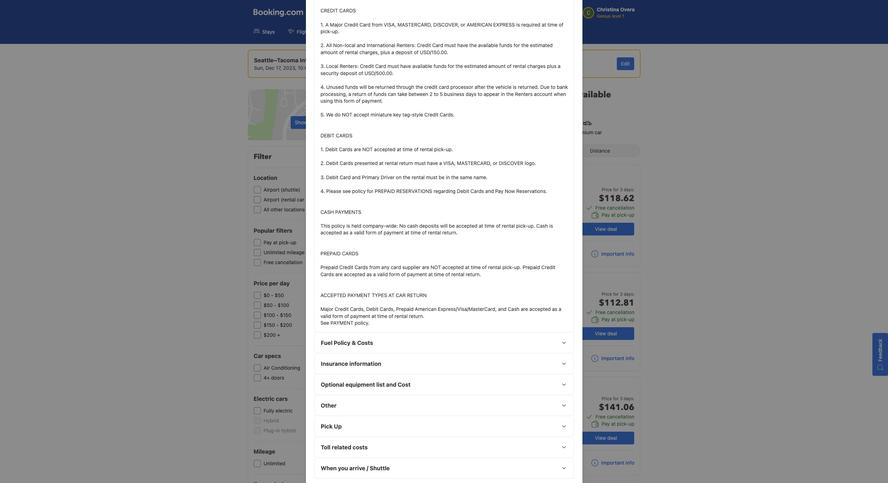 Task type: locate. For each thing, give the bounding box(es) containing it.
or inside suv jeep cherokee or similar
[[497, 186, 501, 192]]

drop-off location element
[[382, 56, 483, 65]]

1 horizontal spatial prepaid
[[396, 306, 414, 312]]

0 horizontal spatial on
[[309, 120, 315, 126]]

1 view deal button from the top
[[578, 223, 635, 236]]

price inside price for 3 days: $118.62
[[602, 187, 612, 193]]

1 large bag
[[459, 305, 485, 311]]

valid for from
[[377, 272, 388, 278]]

sort by element
[[401, 145, 641, 158]]

2023, right 20,
[[414, 65, 427, 71]]

cancellation for $141.06
[[607, 414, 635, 420]]

1 dec from the left
[[266, 65, 275, 71]]

1 2. from the top
[[320, 42, 325, 48]]

key
[[393, 112, 401, 118]]

payment for no
[[384, 230, 404, 236]]

estimated inside 2. all non-local and international renters: credit card must have the available funds for the estimated amount of rental charges, plus a deposit of usd/150.00.
[[530, 42, 553, 48]]

0 vertical spatial visa,
[[384, 21, 396, 28]]

3 up $141.06
[[620, 397, 623, 402]]

1 vertical spatial amount
[[488, 63, 506, 69]]

am inside seattle–tacoma international airport wed, dec 20, 2023, 10:00 am
[[442, 65, 450, 71]]

return up 3. debit card and primary driver on the rental must be in the same name. at top
[[399, 160, 413, 167]]

seattle–tacoma up 17,
[[254, 57, 299, 63]]

all left the non-
[[326, 42, 332, 48]]

up for $112.81
[[629, 317, 635, 323]]

at
[[389, 293, 395, 299]]

as inside this policy is held company-wide: no cash deposits will be accepted at time of rental pick-up. cash is accepted as a valid form of payment at time of rental return.
[[343, 230, 348, 236]]

1 horizontal spatial prepaid
[[375, 188, 395, 194]]

valid inside the prepaid credit cards from any card supplier are not accepted at time of rental pick-up. prepaid credit cards are accepted as a valid form of payment at time of rental return.
[[377, 272, 388, 278]]

or inside the "1. a major credit card from visa, mastercard, discover, or american express is required at time of pick-up."
[[461, 21, 465, 28]]

seattle-tacoma international airport down bags
[[450, 431, 536, 437]]

0 horizontal spatial card
[[391, 265, 401, 271]]

electric
[[276, 408, 293, 414]]

all other locations
[[264, 207, 305, 213]]

1 vertical spatial will
[[440, 223, 448, 229]]

info for $118.62
[[626, 251, 635, 257]]

as inside the prepaid credit cards from any card supplier are not accepted at time of rental pick-up. prepaid credit cards are accepted as a valid form of payment at time of rental return.
[[367, 272, 372, 278]]

1 view deal from the top
[[595, 226, 617, 232]]

1 vertical spatial view deal
[[595, 331, 617, 337]]

the down required
[[521, 42, 529, 48]]

seattle–tacoma international airport group
[[254, 56, 356, 72], [382, 56, 483, 72]]

cards down all
[[340, 160, 353, 167]]

1 vertical spatial view
[[595, 331, 606, 337]]

0 horizontal spatial to
[[434, 91, 439, 97]]

edit button
[[617, 57, 634, 70]]

seattle–tacoma for seattle–tacoma international airport wed, dec 20, 2023, 10:00 am
[[382, 57, 426, 63]]

3 view deal button from the top
[[578, 432, 635, 445]]

cars right 283
[[555, 89, 572, 101]]

cards for debit cards
[[336, 133, 352, 139]]

up down $112.81
[[629, 317, 635, 323]]

view deal for $118.62
[[595, 226, 617, 232]]

3 view from the top
[[595, 436, 606, 442]]

3 3 from the top
[[620, 397, 623, 402]]

+ for $200
[[277, 332, 280, 338]]

1 horizontal spatial am
[[442, 65, 450, 71]]

3 up $112.81
[[620, 292, 623, 297]]

toll
[[321, 445, 330, 451]]

2 4. from the top
[[320, 188, 325, 194]]

2 important info button from the top
[[592, 355, 635, 363]]

5. we do not accept miniature key tag-style credit cards.
[[320, 112, 455, 118]]

return. left bus
[[442, 230, 458, 236]]

product card group containing $118.62
[[382, 165, 641, 267]]

3 product card group from the top
[[382, 377, 641, 476]]

1 tacoma from the top
[[469, 222, 487, 228]]

free cancellation for $141.06
[[596, 414, 635, 420]]

pay down $112.81
[[602, 317, 610, 323]]

3 inside price for 3 days: $118.62
[[620, 187, 623, 193]]

credit inside 2. all non-local and international renters: credit card must have the available funds for the estimated amount of rental charges, plus a deposit of usd/150.00.
[[417, 42, 431, 48]]

please
[[326, 188, 341, 194]]

seattle- up toll related costs "dropdown button"
[[450, 431, 469, 437]]

be inside this policy is held company-wide: no cash deposits will be accepted at time of rental pick-up. cash is accepted as a valid form of payment at time of rental return.
[[449, 223, 455, 229]]

1 horizontal spatial mileage
[[482, 315, 500, 321]]

3 inside the price for 3 days: $112.81
[[620, 292, 623, 297]]

to right due
[[551, 84, 556, 90]]

1 horizontal spatial all
[[326, 42, 332, 48]]

up. inside this policy is held company-wide: no cash deposits will be accepted at time of rental pick-up. cash is accepted as a valid form of payment at time of rental return.
[[528, 223, 535, 229]]

3 for $141.06
[[620, 397, 623, 402]]

2. inside 2. all non-local and international renters: credit card must have the available funds for the estimated amount of rental charges, plus a deposit of usd/150.00.
[[320, 42, 325, 48]]

1 small from the top
[[525, 305, 537, 311]]

2 product card group from the top
[[382, 273, 641, 372]]

4+ doors
[[264, 375, 284, 381]]

$100
[[278, 303, 289, 309], [264, 313, 275, 319]]

product card group
[[382, 165, 641, 267], [382, 273, 641, 372], [382, 377, 641, 476]]

0 horizontal spatial deposit
[[340, 70, 357, 76]]

deal for $141.06
[[608, 436, 617, 442]]

2 horizontal spatial not
[[431, 265, 441, 271]]

1 vertical spatial cash
[[508, 306, 520, 312]]

1 horizontal spatial 10:00
[[428, 65, 441, 71]]

seattle- up fuel policy & costs dropdown button at the bottom
[[450, 327, 469, 333]]

be for the
[[439, 174, 445, 180]]

$141.06
[[599, 402, 635, 414]]

2 vertical spatial unlimited
[[264, 461, 286, 467]]

1 vertical spatial have
[[400, 63, 411, 69]]

0 vertical spatial $200
[[280, 322, 292, 328]]

1 deal from the top
[[608, 226, 617, 232]]

1 horizontal spatial $150
[[280, 313, 292, 319]]

- for $150
[[277, 322, 279, 328]]

3 deal from the top
[[608, 436, 617, 442]]

0 horizontal spatial seattle–tacoma international airport group
[[254, 56, 356, 72]]

cards for credit cards
[[339, 8, 356, 14]]

a inside 3. local renters: credit card must have available funds for the estimated amount of rental charges plus a security deposit of usd/500.00.
[[558, 63, 561, 69]]

up
[[629, 212, 635, 218], [291, 240, 297, 246], [629, 317, 635, 323], [629, 421, 635, 427]]

and
[[357, 42, 365, 48], [352, 174, 361, 180], [485, 188, 494, 194], [498, 306, 507, 312], [386, 382, 396, 388]]

payment inside this policy is held company-wide: no cash deposits will be accepted at time of rental pick-up. cash is accepted as a valid form of payment at time of rental return.
[[384, 230, 404, 236]]

0 horizontal spatial amount
[[320, 49, 338, 55]]

will inside this policy is held company-wide: no cash deposits will be accepted at time of rental pick-up. cash is accepted as a valid form of payment at time of rental return.
[[440, 223, 448, 229]]

pay at pick-up for $118.62
[[602, 212, 635, 218]]

view deal for $141.06
[[595, 436, 617, 442]]

0 horizontal spatial have
[[400, 63, 411, 69]]

2. for 2. debit cards presented at rental return must have a visa, mastercard, or discover logo.
[[320, 160, 325, 167]]

0 vertical spatial days:
[[624, 187, 635, 193]]

debit up the clear
[[325, 147, 338, 153]]

in inside 4. unused funds will be returned through the credit card processor after the vehicle is returned. due to bank processing, a return of funds can take between 2 to 5 business days to appear in the renters account when using this form of payment.
[[501, 91, 505, 97]]

cars up electric
[[276, 396, 288, 403]]

1.
[[320, 21, 324, 28], [320, 147, 324, 153]]

1 1. from the top
[[320, 21, 324, 28]]

10:00 for seattle–tacoma international airport sun, dec 17, 2023, 10:00 am
[[298, 65, 311, 71]]

valid down held
[[354, 230, 364, 236]]

2 10:00 from the left
[[428, 65, 441, 71]]

card right any
[[391, 265, 401, 271]]

charges
[[527, 63, 546, 69]]

price for $141.06
[[602, 397, 612, 402]]

renters:
[[397, 42, 416, 48], [340, 63, 359, 69]]

10:00 inside seattle–tacoma international airport sun, dec 17, 2023, 10:00 am
[[298, 65, 311, 71]]

free cancellation
[[596, 205, 635, 211], [264, 260, 303, 266], [596, 310, 635, 316], [596, 414, 635, 420]]

pick up button
[[315, 417, 574, 437]]

dec inside seattle–tacoma international airport sun, dec 17, 2023, 10:00 am
[[266, 65, 275, 71]]

0 vertical spatial major
[[330, 21, 343, 28]]

will inside 4. unused funds will be returned through the credit card processor after the vehicle is returned. due to bank processing, a return of funds can take between 2 to 5 business days to appear in the renters account when using this form of payment.
[[360, 84, 367, 90]]

free up price per day
[[264, 260, 274, 266]]

payment
[[348, 293, 370, 299], [331, 320, 353, 326]]

valid
[[354, 230, 364, 236], [377, 272, 388, 278], [320, 313, 331, 319]]

card up usd/150.00.
[[432, 42, 443, 48]]

1 horizontal spatial estimated
[[530, 42, 553, 48]]

1 important info from the top
[[602, 251, 635, 257]]

2 vertical spatial seattle-
[[450, 431, 469, 437]]

- for $0
[[271, 293, 274, 299]]

2 inside 4. unused funds will be returned through the credit card processor after the vehicle is returned. due to bank processing, a return of funds can take between 2 to 5 business days to appear in the renters account when using this form of payment.
[[430, 91, 433, 97]]

0 horizontal spatial +
[[277, 332, 280, 338]]

be right "deposits"
[[449, 223, 455, 229]]

2 cards, from the left
[[380, 306, 395, 312]]

payment down wide:
[[384, 230, 404, 236]]

2023, inside seattle–tacoma international airport sun, dec 17, 2023, 10:00 am
[[283, 65, 297, 71]]

toll related costs
[[321, 445, 368, 451]]

1 vertical spatial be
[[439, 174, 445, 180]]

location
[[254, 175, 277, 181]]

clear all filters
[[334, 153, 367, 159]]

up. inside the prepaid credit cards from any card supplier are not accepted at time of rental pick-up. prepaid credit cards are accepted as a valid form of payment at time of rental return.
[[514, 265, 521, 271]]

seattle-tacoma international airport shuttle bus
[[450, 222, 536, 235]]

valid inside this policy is held company-wide: no cash deposits will be accepted at time of rental pick-up. cash is accepted as a valid form of payment at time of rental return.
[[354, 230, 364, 236]]

0 vertical spatial from
[[372, 21, 383, 28]]

pick right top
[[460, 172, 469, 177]]

0 horizontal spatial valid
[[320, 313, 331, 319]]

1 horizontal spatial payment
[[384, 230, 404, 236]]

drop-off date element
[[382, 65, 483, 72]]

1 4. from the top
[[320, 84, 325, 90]]

3 for $118.62
[[620, 187, 623, 193]]

and inside dropdown button
[[386, 382, 396, 388]]

1 vertical spatial small
[[525, 409, 537, 415]]

filters inside clear all filters button
[[354, 153, 367, 159]]

2. for 2. all non-local and international renters: credit card must have the available funds for the estimated amount of rental charges, plus a deposit of usd/150.00.
[[320, 42, 325, 48]]

seattle- up bus
[[450, 222, 469, 228]]

seattle–tacoma up may
[[382, 89, 445, 101]]

cards up accepted
[[320, 272, 334, 278]]

price for $118.62
[[602, 187, 612, 193]]

2023, for seattle–tacoma international airport wed, dec 20, 2023, 10:00 am
[[414, 65, 427, 71]]

1 horizontal spatial car
[[595, 129, 602, 136]]

dec left 20,
[[395, 65, 404, 71]]

mileage down popular filters
[[287, 250, 305, 256]]

product card group containing $141.06
[[382, 377, 641, 476]]

bank
[[557, 84, 568, 90]]

2 view deal from the top
[[595, 331, 617, 337]]

+ down $150 - $200
[[277, 332, 280, 338]]

required
[[521, 21, 541, 28]]

am inside seattle–tacoma international airport sun, dec 17, 2023, 10:00 am
[[312, 65, 320, 71]]

0 horizontal spatial return.
[[409, 313, 424, 319]]

0 vertical spatial filters
[[354, 153, 367, 159]]

1 vertical spatial 4.
[[320, 188, 325, 194]]

form right this at the top of the page
[[344, 98, 355, 104]]

airport inside seattle-tacoma international airport shuttle bus
[[519, 222, 536, 228]]

2 view deal button from the top
[[578, 328, 635, 341]]

shuttle inside seattle-tacoma international airport shuttle bus
[[450, 230, 464, 235]]

2 horizontal spatial return.
[[466, 272, 481, 278]]

view deal button down $112.81
[[578, 328, 635, 341]]

unlimited mileage down 1 large bag
[[459, 315, 500, 321]]

3 days: from the top
[[624, 397, 635, 402]]

0 vertical spatial plus
[[381, 49, 390, 55]]

price up $112.81
[[602, 292, 612, 297]]

1 vertical spatial deal
[[608, 331, 617, 337]]

shuttle inside dropdown button
[[370, 466, 390, 472]]

prepaid cards
[[320, 251, 359, 257]]

time inside the "1. a major credit card from visa, mastercard, discover, or american express is required at time of pick-up."
[[548, 21, 558, 28]]

premium
[[574, 129, 594, 136]]

seattle–tacoma inside seattle–tacoma international airport wed, dec 20, 2023, 10:00 am
[[382, 57, 426, 63]]

1 horizontal spatial 2
[[459, 409, 462, 415]]

3 for $112.81
[[620, 292, 623, 297]]

3 view deal from the top
[[595, 436, 617, 442]]

card up hotel at the left top
[[360, 21, 371, 28]]

filters right popular
[[276, 228, 293, 234]]

$50
[[275, 293, 284, 299], [264, 303, 273, 309]]

1 vertical spatial 1.
[[320, 147, 324, 153]]

valid for held
[[354, 230, 364, 236]]

2 view from the top
[[595, 331, 606, 337]]

shuttle for seattle-tacoma international airport shuttle bus
[[450, 230, 464, 235]]

3 info from the top
[[626, 460, 635, 466]]

cards for prepaid credit cards from any card supplier are not accepted at time of rental pick-up. prepaid credit cards are accepted as a valid form of payment at time of rental return.
[[355, 265, 368, 271]]

view deal button for $118.62
[[578, 223, 635, 236]]

2 vertical spatial in
[[276, 428, 280, 434]]

from inside the "1. a major credit card from visa, mastercard, discover, or american express is required at time of pick-up."
[[372, 21, 383, 28]]

accepted
[[374, 147, 396, 153], [456, 223, 478, 229], [320, 230, 342, 236], [442, 265, 464, 271], [344, 272, 365, 278], [530, 306, 551, 312]]

in left hybrid
[[276, 428, 280, 434]]

dec for seattle–tacoma international airport sun, dec 17, 2023, 10:00 am
[[266, 65, 275, 71]]

1 seattle- from the top
[[450, 222, 469, 228]]

1 vertical spatial payment
[[407, 272, 427, 278]]

0 vertical spatial seattle-tacoma international airport
[[450, 327, 536, 333]]

cards for prepaid cards
[[342, 251, 359, 257]]

up.
[[332, 28, 339, 34], [446, 147, 453, 153], [528, 223, 535, 229], [514, 265, 521, 271]]

1 vertical spatial valid
[[377, 272, 388, 278]]

debit up "please"
[[326, 174, 338, 180]]

tacoma up bus
[[469, 222, 487, 228]]

for inside 3. local renters: credit card must have available funds for the estimated amount of rental charges plus a security deposit of usd/500.00.
[[448, 63, 454, 69]]

free down $141.06
[[596, 414, 606, 420]]

unlimited down express/visa/mastercard,
[[459, 315, 480, 321]]

2. left the non-
[[320, 42, 325, 48]]

deal down $112.81
[[608, 331, 617, 337]]

price per day
[[254, 281, 290, 287]]

view for $118.62
[[595, 226, 606, 232]]

payment right the "see" at the left bottom of page
[[331, 320, 353, 326]]

2 horizontal spatial as
[[552, 306, 558, 312]]

0 horizontal spatial policy
[[332, 223, 345, 229]]

a inside the prepaid credit cards from any card supplier are not accepted at time of rental pick-up. prepaid credit cards are accepted as a valid form of payment at time of rental return.
[[373, 272, 376, 278]]

american
[[467, 21, 492, 28]]

3 important from the top
[[602, 460, 625, 466]]

pay at pick-up for $141.06
[[602, 421, 635, 427]]

0 horizontal spatial 2
[[430, 91, 433, 97]]

debit for 3.
[[326, 174, 338, 180]]

pay at pick-up for $112.81
[[602, 317, 635, 323]]

fuel
[[321, 340, 332, 346]]

be for cash
[[449, 223, 455, 229]]

days: up $118.62 on the top of the page
[[624, 187, 635, 193]]

prepaid
[[320, 265, 338, 271], [523, 265, 540, 271], [396, 306, 414, 312]]

related
[[332, 445, 351, 451]]

2 days: from the top
[[624, 292, 635, 297]]

1 important info button from the top
[[592, 251, 635, 258]]

cards up all
[[339, 147, 352, 153]]

cancellation up day
[[275, 260, 303, 266]]

view deal button for $141.06
[[578, 432, 635, 445]]

flight + hotel link
[[320, 24, 371, 40]]

primary
[[362, 174, 380, 180]]

return. down the american
[[409, 313, 424, 319]]

2 seattle-tacoma international airport from the top
[[450, 431, 536, 437]]

to down after
[[478, 91, 482, 97]]

info
[[626, 251, 635, 257], [626, 356, 635, 362], [626, 460, 635, 466]]

shuttle right /
[[370, 466, 390, 472]]

0 vertical spatial as
[[343, 230, 348, 236]]

seattle–tacoma inside seattle–tacoma international airport sun, dec 17, 2023, 10:00 am
[[254, 57, 299, 63]]

name.
[[474, 174, 488, 180]]

2
[[430, 91, 433, 97], [459, 409, 462, 415]]

1 vertical spatial return
[[399, 160, 413, 167]]

sort by
[[382, 148, 399, 154]]

3. for 3. debit card and primary driver on the rental must be in the same name.
[[320, 174, 325, 180]]

0 vertical spatial important
[[602, 251, 625, 257]]

0 vertical spatial mastercard,
[[398, 21, 432, 28]]

1 view from the top
[[595, 226, 606, 232]]

international
[[367, 42, 395, 48], [300, 57, 335, 63], [427, 57, 463, 63], [447, 89, 500, 101], [488, 222, 518, 228], [488, 327, 518, 333], [488, 431, 518, 437]]

funds inside 2. all non-local and international renters: credit card must have the available funds for the estimated amount of rental charges, plus a deposit of usd/150.00.
[[499, 42, 512, 48]]

1 important from the top
[[602, 251, 625, 257]]

optional equipment list and cost button
[[315, 375, 574, 395]]

up. inside the "1. a major credit card from visa, mastercard, discover, or american express is required at time of pick-up."
[[332, 28, 339, 34]]

0 horizontal spatial renters:
[[340, 63, 359, 69]]

car up "locations"
[[297, 197, 304, 203]]

form down accepted
[[332, 313, 343, 319]]

prepaid credit cards from any card supplier are not accepted at time of rental pick-up. prepaid credit cards are accepted as a valid form of payment at time of rental return.
[[320, 265, 556, 278]]

0 horizontal spatial in
[[276, 428, 280, 434]]

seattle–tacoma for seattle–tacoma international airport: 283 cars available
[[382, 89, 445, 101]]

form inside major credit cards, debit cards, prepaid american express/visa/mastercard, and cash are accepted as a valid form of payment at time of rental return. see payment policy.
[[332, 313, 343, 319]]

1 horizontal spatial valid
[[354, 230, 364, 236]]

important info for $118.62
[[602, 251, 635, 257]]

0 vertical spatial payment
[[348, 293, 370, 299]]

is inside the "1. a major credit card from visa, mastercard, discover, or american express is required at time of pick-up."
[[516, 21, 520, 28]]

view deal down $112.81
[[595, 331, 617, 337]]

1 seattle–tacoma international airport group from the left
[[254, 56, 356, 72]]

seattle-
[[450, 222, 469, 228], [450, 327, 469, 333], [450, 431, 469, 437]]

price for $112.81
[[602, 292, 612, 297]]

renters: up 20,
[[397, 42, 416, 48]]

2 important info from the top
[[602, 356, 635, 362]]

free down $112.81
[[596, 310, 606, 316]]

0 vertical spatial return
[[352, 91, 366, 97]]

2023, for seattle–tacoma international airport sun, dec 17, 2023, 10:00 am
[[283, 65, 297, 71]]

0 horizontal spatial pick
[[321, 424, 333, 430]]

accepted
[[320, 293, 346, 299]]

2 am from the left
[[442, 65, 450, 71]]

show
[[295, 120, 308, 126]]

major up flight
[[330, 21, 343, 28]]

at inside major credit cards, debit cards, prepaid american express/visa/mastercard, and cash are accepted as a valid form of payment at time of rental return. see payment policy.
[[372, 313, 376, 319]]

0 vertical spatial return.
[[442, 230, 458, 236]]

3. for 3. local renters: credit card must have available funds for the estimated amount of rental charges plus a security deposit of usd/500.00.
[[320, 63, 325, 69]]

1 vertical spatial all
[[264, 207, 269, 213]]

0 vertical spatial cars
[[555, 89, 572, 101]]

payment down supplier
[[407, 272, 427, 278]]

to left 5
[[434, 91, 439, 97]]

will right "deposits"
[[440, 223, 448, 229]]

0 vertical spatial small
[[525, 305, 537, 311]]

cards for 1. debit cards are not accepted at time of rental pick-up.
[[339, 147, 352, 153]]

in left top
[[446, 174, 450, 180]]

0 vertical spatial deposit
[[396, 49, 413, 55]]

3
[[620, 187, 623, 193], [620, 292, 623, 297], [620, 397, 623, 402]]

mileage
[[254, 449, 275, 455]]

cherokee
[[477, 186, 496, 192]]

0 vertical spatial mileage
[[287, 250, 305, 256]]

free for $141.06
[[596, 414, 606, 420]]

large for bags
[[463, 409, 476, 415]]

mastercard, up the ideal on the top
[[457, 160, 492, 167]]

estimated up after
[[464, 63, 487, 69]]

0 vertical spatial car
[[595, 129, 602, 136]]

pay at pick-up down $112.81
[[602, 317, 635, 323]]

1 vertical spatial +
[[277, 332, 280, 338]]

return up payment.
[[352, 91, 366, 97]]

1 10:00 from the left
[[298, 65, 311, 71]]

view deal button down $141.06
[[578, 432, 635, 445]]

1 horizontal spatial 2023,
[[414, 65, 427, 71]]

deal for $112.81
[[608, 331, 617, 337]]

airport
[[336, 57, 356, 63], [464, 57, 483, 63], [264, 187, 280, 193], [264, 197, 280, 203], [519, 222, 536, 228], [519, 327, 536, 333], [519, 431, 536, 437]]

mileage down 1 large bag
[[482, 315, 500, 321]]

for inside price for 3 days: $141.06
[[614, 397, 619, 402]]

by
[[393, 148, 399, 154]]

wide:
[[386, 223, 398, 229]]

a inside 4. unused funds will be returned through the credit card processor after the vehicle is returned. due to bank processing, a return of funds can take between 2 to 5 business days to appear in the renters account when using this form of payment.
[[348, 91, 351, 97]]

as for cards
[[367, 272, 372, 278]]

1. inside the "1. a major credit card from visa, mastercard, discover, or american express is required at time of pick-up."
[[320, 21, 324, 28]]

the down vehicle
[[506, 91, 514, 97]]

0 horizontal spatial as
[[343, 230, 348, 236]]

have up search summary element
[[457, 42, 468, 48]]

1 3 from the top
[[620, 187, 623, 193]]

estimated up charges
[[530, 42, 553, 48]]

-
[[271, 293, 274, 299], [274, 303, 277, 309], [277, 313, 279, 319], [277, 322, 279, 328]]

$150 up $200 +
[[264, 322, 275, 328]]

0 vertical spatial available
[[478, 42, 498, 48]]

2. all non-local and international renters: credit card must have the available funds for the estimated amount of rental charges, plus a deposit of usd/150.00.
[[320, 42, 553, 55]]

clear
[[334, 153, 346, 159]]

1
[[459, 305, 461, 311], [521, 305, 523, 311], [521, 409, 523, 415]]

return. up 1 large bag
[[466, 272, 481, 278]]

1 horizontal spatial unlimited mileage
[[459, 315, 500, 321]]

2 deal from the top
[[608, 331, 617, 337]]

available
[[478, 42, 498, 48], [412, 63, 432, 69], [574, 89, 611, 101]]

up for $141.06
[[629, 421, 635, 427]]

1 2023, from the left
[[283, 65, 297, 71]]

3. debit card and primary driver on the rental must be in the same name.
[[320, 174, 488, 180]]

return. inside the prepaid credit cards from any card supplier are not accepted at time of rental pick-up. prepaid credit cards are accepted as a valid form of payment at time of rental return.
[[466, 272, 481, 278]]

card up 5
[[439, 84, 449, 90]]

of inside the "1. a major credit card from visa, mastercard, discover, or american express is required at time of pick-up."
[[559, 21, 564, 28]]

shuttle
[[450, 230, 464, 235], [370, 466, 390, 472]]

fully
[[264, 408, 274, 414]]

deposit inside 3. local renters: credit card must have available funds for the estimated amount of rental charges plus a security deposit of usd/500.00.
[[340, 70, 357, 76]]

1 vertical spatial cards
[[336, 133, 352, 139]]

free cancellation down $112.81
[[596, 310, 635, 316]]

1 vertical spatial estimated
[[464, 63, 487, 69]]

pay for $112.81
[[602, 317, 610, 323]]

form
[[344, 98, 355, 104], [366, 230, 376, 236], [389, 272, 400, 278], [332, 313, 343, 319]]

2023, inside seattle–tacoma international airport wed, dec 20, 2023, 10:00 am
[[414, 65, 427, 71]]

2 vertical spatial 3
[[620, 397, 623, 402]]

cancellation down $141.06
[[607, 414, 635, 420]]

0 vertical spatial renters:
[[397, 42, 416, 48]]

2 3 from the top
[[620, 292, 623, 297]]

1 cards, from the left
[[350, 306, 365, 312]]

for inside the price for 3 days: $112.81
[[614, 292, 619, 297]]

airport inside seattle–tacoma international airport sun, dec 17, 2023, 10:00 am
[[336, 57, 356, 63]]

view for $112.81
[[595, 331, 606, 337]]

2 small from the top
[[525, 409, 537, 415]]

all
[[348, 153, 353, 159]]

pick-up location element
[[254, 56, 356, 65]]

not
[[342, 112, 352, 118], [362, 147, 373, 153], [431, 265, 441, 271]]

1 horizontal spatial $200
[[280, 322, 292, 328]]

2 1. from the top
[[320, 147, 324, 153]]

$100 up $100 - $150
[[278, 303, 289, 309]]

$150
[[280, 313, 292, 319], [264, 322, 275, 328]]

2 dec from the left
[[395, 65, 404, 71]]

funds inside 3. local renters: credit card must have available funds for the estimated amount of rental charges plus a security deposit of usd/500.00.
[[434, 63, 447, 69]]

as for is
[[343, 230, 348, 236]]

2 vertical spatial important
[[602, 460, 625, 466]]

0 horizontal spatial prepaid
[[320, 251, 341, 257]]

1 info from the top
[[626, 251, 635, 257]]

or
[[461, 21, 465, 28], [493, 160, 498, 167], [497, 186, 501, 192]]

1 3. from the top
[[320, 63, 325, 69]]

1 am from the left
[[312, 65, 320, 71]]

card inside 4. unused funds will be returned through the credit card processor after the vehicle is returned. due to bank processing, a return of funds can take between 2 to 5 business days to appear in the renters account when using this form of payment.
[[439, 84, 449, 90]]

and inside 2. all non-local and international renters: credit card must have the available funds for the estimated amount of rental charges, plus a deposit of usd/150.00.
[[357, 42, 365, 48]]

valid down any
[[377, 272, 388, 278]]

payment.
[[362, 98, 383, 104]]

1 vertical spatial plus
[[547, 63, 557, 69]]

0 vertical spatial shuttle
[[450, 230, 464, 235]]

3 important info button from the top
[[592, 460, 635, 467]]

0 vertical spatial or
[[461, 21, 465, 28]]

rental inside major credit cards, debit cards, prepaid american express/visa/mastercard, and cash are accepted as a valid form of payment at time of rental return. see payment policy.
[[395, 313, 408, 319]]

1 vertical spatial mileage
[[482, 315, 500, 321]]

0 vertical spatial not
[[342, 112, 352, 118]]

$100 down $50 - $100
[[264, 313, 275, 319]]

1 horizontal spatial not
[[362, 147, 373, 153]]

return. for be
[[442, 230, 458, 236]]

skip to main content element
[[0, 0, 889, 44]]

up for $118.62
[[629, 212, 635, 218]]

2 2023, from the left
[[414, 65, 427, 71]]

other
[[321, 403, 337, 409]]

reservations.
[[516, 188, 547, 194]]

non-
[[333, 42, 345, 48]]

3 important info from the top
[[602, 460, 635, 466]]

important info button for $118.62
[[592, 251, 635, 258]]

- for $50
[[274, 303, 277, 309]]

2 vertical spatial payment
[[350, 313, 370, 319]]

discover,
[[433, 21, 459, 28]]

1 horizontal spatial amount
[[488, 63, 506, 69]]

1 horizontal spatial card
[[439, 84, 449, 90]]

2 seattle- from the top
[[450, 327, 469, 333]]

0 vertical spatial product card group
[[382, 165, 641, 267]]

visa,
[[384, 21, 396, 28], [443, 160, 456, 167]]

international inside seattle-tacoma international airport shuttle bus
[[488, 222, 518, 228]]

international inside 2. all non-local and international renters: credit card must have the available funds for the estimated amount of rental charges, plus a deposit of usd/150.00.
[[367, 42, 395, 48]]

dec inside seattle–tacoma international airport wed, dec 20, 2023, 10:00 am
[[395, 65, 404, 71]]

international inside seattle–tacoma international airport sun, dec 17, 2023, 10:00 am
[[300, 57, 335, 63]]

pay at pick-up down $118.62 on the top of the page
[[602, 212, 635, 218]]

0 horizontal spatial 10:00
[[298, 65, 311, 71]]

4. for 4. please see policy for prepaid reservations regarding debit cards and pay now reservations.
[[320, 188, 325, 194]]

1. for 1. debit cards are not accepted at time of rental pick-up.
[[320, 147, 324, 153]]

free cancellation down $118.62 on the top of the page
[[596, 205, 635, 211]]

2. down debit
[[320, 160, 325, 167]]

do
[[335, 112, 341, 118]]

local
[[345, 42, 356, 48]]

or up ideal for families
[[493, 160, 498, 167]]

the up processor
[[456, 63, 463, 69]]

all left other
[[264, 207, 269, 213]]

unlimited mileage down popular filters
[[264, 250, 305, 256]]

1 vertical spatial $150
[[264, 322, 275, 328]]

not inside the prepaid credit cards from any card supplier are not accepted at time of rental pick-up. prepaid credit cards are accepted as a valid form of payment at time of rental return.
[[431, 265, 441, 271]]

+ for flight
[[348, 29, 351, 35]]

2 2. from the top
[[320, 160, 325, 167]]

1. left the a
[[320, 21, 324, 28]]

be
[[368, 84, 374, 90], [439, 174, 445, 180], [449, 223, 455, 229]]

vehicle
[[496, 84, 512, 90]]

cards.
[[440, 112, 455, 118]]

0 horizontal spatial mastercard,
[[398, 21, 432, 28]]

flights
[[297, 29, 312, 35]]

debit down the clear
[[326, 160, 338, 167]]

must
[[445, 42, 456, 48], [388, 63, 399, 69], [414, 160, 426, 167], [426, 174, 437, 180]]

dec left 17,
[[266, 65, 275, 71]]

2 vertical spatial or
[[497, 186, 501, 192]]

2 1 small bag from the top
[[521, 409, 547, 415]]

must inside 3. local renters: credit card must have available funds for the estimated amount of rental charges plus a security deposit of usd/500.00.
[[388, 63, 399, 69]]

2 vertical spatial important info
[[602, 460, 635, 466]]

cancellation for $118.62
[[607, 205, 635, 211]]

3. left local
[[320, 63, 325, 69]]

1 vertical spatial as
[[367, 272, 372, 278]]

3. inside 3. local renters: credit card must have available funds for the estimated amount of rental charges plus a security deposit of usd/500.00.
[[320, 63, 325, 69]]

$150 up $150 - $200
[[280, 313, 292, 319]]

processing,
[[320, 91, 347, 97]]

airport (rental car center)
[[264, 197, 322, 203]]

0 horizontal spatial plus
[[381, 49, 390, 55]]

1 days: from the top
[[624, 187, 635, 193]]

1. a major credit card from visa, mastercard, discover, or american express is required at time of pick-up.
[[320, 21, 564, 34]]

return
[[352, 91, 366, 97], [399, 160, 413, 167]]

view deal for $112.81
[[595, 331, 617, 337]]

important
[[602, 251, 625, 257], [602, 356, 625, 362], [602, 460, 625, 466]]

1 product card group from the top
[[382, 165, 641, 267]]

mastercard, inside the "1. a major credit card from visa, mastercard, discover, or american express is required at time of pick-up."
[[398, 21, 432, 28]]

2 3. from the top
[[320, 174, 325, 180]]

have inside 2. all non-local and international renters: credit card must have the available funds for the estimated amount of rental charges, plus a deposit of usd/150.00.
[[457, 42, 468, 48]]

cash inside major credit cards, debit cards, prepaid american express/visa/mastercard, and cash are accepted as a valid form of payment at time of rental return. see payment policy.
[[508, 306, 520, 312]]

prepaid down driver
[[375, 188, 395, 194]]

1 horizontal spatial shuttle
[[450, 230, 464, 235]]

$50 down $0
[[264, 303, 273, 309]]

pay for $118.62
[[602, 212, 610, 218]]

view down $141.06
[[595, 436, 606, 442]]



Task type: describe. For each thing, give the bounding box(es) containing it.
seattle-tacoma international airport button
[[450, 222, 536, 228]]

when you arrive / shuttle
[[321, 466, 390, 472]]

cards down name.
[[471, 188, 484, 194]]

0 vertical spatial $150
[[280, 313, 292, 319]]

pick-up date element
[[254, 65, 356, 72]]

any
[[381, 265, 390, 271]]

the down american
[[469, 42, 477, 48]]

pay down popular
[[264, 240, 272, 246]]

hybrid
[[282, 428, 296, 434]]

all inside 2. all non-local and international renters: credit card must have the available funds for the estimated amount of rental charges, plus a deposit of usd/150.00.
[[326, 42, 332, 48]]

map
[[316, 120, 326, 126]]

must up 4. please see policy for prepaid reservations regarding debit cards and pay now reservations.
[[426, 174, 437, 180]]

4. unused funds will be returned through the credit card processor after the vehicle is returned. due to bank processing, a return of funds can take between 2 to 5 business days to appear in the renters account when using this form of payment.
[[320, 84, 568, 104]]

view for $141.06
[[595, 436, 606, 442]]

the inside 3. local renters: credit card must have available funds for the estimated amount of rental charges plus a security deposit of usd/500.00.
[[456, 63, 463, 69]]

pay at pick-up down popular filters
[[264, 240, 297, 246]]

top
[[452, 172, 459, 177]]

days: for $141.06
[[624, 397, 635, 402]]

appear
[[484, 91, 500, 97]]

view deal button for $112.81
[[578, 328, 635, 341]]

renters: inside 3. local renters: credit card must have available funds for the estimated amount of rental charges plus a security deposit of usd/500.00.
[[340, 63, 359, 69]]

time inside major credit cards, debit cards, prepaid american express/visa/mastercard, and cash are accepted as a valid form of payment at time of rental return. see payment policy.
[[377, 313, 387, 319]]

accepted inside major credit cards, debit cards, prepaid american express/visa/mastercard, and cash are accepted as a valid form of payment at time of rental return. see payment policy.
[[530, 306, 551, 312]]

amount inside 2. all non-local and international renters: credit card must have the available funds for the estimated amount of rental charges, plus a deposit of usd/150.00.
[[320, 49, 338, 55]]

large for bag
[[462, 305, 475, 311]]

2 horizontal spatial prepaid
[[523, 265, 540, 271]]

product card group containing $112.81
[[382, 273, 641, 372]]

0 horizontal spatial mileage
[[287, 250, 305, 256]]

policy
[[334, 340, 350, 346]]

discover
[[499, 160, 524, 167]]

prepaid inside major credit cards, debit cards, prepaid american express/visa/mastercard, and cash are accepted as a valid form of payment at time of rental return. see payment policy.
[[396, 306, 414, 312]]

fully electric
[[264, 408, 293, 414]]

policy inside this policy is held company-wide: no cash deposits will be accepted at time of rental pick-up. cash is accepted as a valid form of payment at time of rental return.
[[332, 223, 345, 229]]

doors
[[271, 375, 284, 381]]

dec for seattle–tacoma international airport wed, dec 20, 2023, 10:00 am
[[395, 65, 404, 71]]

must up 3. debit card and primary driver on the rental must be in the same name. at top
[[414, 160, 426, 167]]

card inside 3. local renters: credit card must have available funds for the estimated amount of rental charges plus a security deposit of usd/500.00.
[[375, 63, 386, 69]]

1 vertical spatial car
[[297, 197, 304, 203]]

(shuttle)
[[281, 187, 300, 193]]

am for seattle–tacoma international airport sun, dec 17, 2023, 10:00 am
[[312, 65, 320, 71]]

2 vertical spatial have
[[427, 160, 438, 167]]

international inside seattle–tacoma international airport wed, dec 20, 2023, 10:00 am
[[427, 57, 463, 63]]

return inside 4. unused funds will be returned through the credit card processor after the vehicle is returned. due to bank processing, a return of funds can take between 2 to 5 business days to appear in the renters account when using this form of payment.
[[352, 91, 366, 97]]

card up see
[[340, 174, 351, 180]]

debit
[[320, 133, 335, 139]]

results
[[382, 105, 400, 111]]

estimated inside 3. local renters: credit card must have available funds for the estimated amount of rental charges plus a security deposit of usd/500.00.
[[464, 63, 487, 69]]

usd/150.00.
[[420, 49, 448, 55]]

free for $118.62
[[596, 205, 606, 211]]

1 vertical spatial $100
[[264, 313, 275, 319]]

bags
[[477, 409, 488, 415]]

same
[[460, 174, 472, 180]]

1 vertical spatial or
[[493, 160, 498, 167]]

debit for 2.
[[326, 160, 338, 167]]

seattle–tacoma international airport wed, dec 20, 2023, 10:00 am
[[382, 57, 483, 71]]

seattle–tacoma international airport: 283 cars available
[[382, 89, 611, 101]]

plus inside 3. local renters: credit card must have available funds for the estimated amount of rental charges plus a security deposit of usd/500.00.
[[547, 63, 557, 69]]

5
[[440, 91, 443, 97]]

important for $141.06
[[602, 460, 625, 466]]

important for $118.62
[[602, 251, 625, 257]]

unlimited inside the product card "group"
[[459, 315, 480, 321]]

american
[[415, 306, 437, 312]]

card inside the prepaid credit cards from any card supplier are not accepted at time of rental pick-up. prepaid credit cards are accepted as a valid form of payment at time of rental return.
[[391, 265, 401, 271]]

pick- inside the "1. a major credit card from visa, mastercard, discover, or american express is required at time of pick-up."
[[320, 28, 332, 34]]

3 tacoma from the top
[[469, 431, 487, 437]]

the up reservations
[[403, 174, 410, 180]]

jeep
[[466, 186, 476, 192]]

cash payments
[[320, 209, 361, 215]]

0 horizontal spatial unlimited mileage
[[264, 250, 305, 256]]

between
[[409, 91, 428, 97]]

$0 - $50
[[264, 293, 284, 299]]

0 horizontal spatial filters
[[276, 228, 293, 234]]

when you arrive / shuttle button
[[315, 459, 574, 479]]

stays link
[[248, 24, 281, 40]]

1 vertical spatial $50
[[264, 303, 273, 309]]

pick inside dropdown button
[[321, 424, 333, 430]]

price left per in the left of the page
[[254, 281, 268, 287]]

1 vertical spatial in
[[446, 174, 450, 180]]

/
[[367, 466, 368, 472]]

suv jeep cherokee or similar
[[450, 184, 515, 194]]

free cancellation for $118.62
[[596, 205, 635, 211]]

days: for $112.81
[[624, 292, 635, 297]]

a inside major credit cards, debit cards, prepaid american express/visa/mastercard, and cash are accepted as a valid form of payment at time of rental return. see payment policy.
[[559, 306, 562, 312]]

insurance
[[321, 361, 348, 367]]

2 seattle–tacoma international airport group from the left
[[382, 56, 483, 72]]

premium car
[[574, 129, 602, 136]]

1 seattle-tacoma international airport from the top
[[450, 327, 536, 333]]

1 horizontal spatial pick
[[460, 172, 469, 177]]

no
[[399, 223, 406, 229]]

from inside the prepaid credit cards from any card supplier are not accepted at time of rental pick-up. prepaid credit cards are accepted as a valid form of payment at time of rental return.
[[369, 265, 380, 271]]

fuel policy & costs
[[321, 340, 373, 346]]

seattle–tacoma for seattle–tacoma international airport sun, dec 17, 2023, 10:00 am
[[254, 57, 299, 63]]

0 horizontal spatial prepaid
[[320, 265, 338, 271]]

plug-
[[264, 428, 276, 434]]

feedback
[[878, 339, 884, 362]]

0 horizontal spatial $150
[[264, 322, 275, 328]]

available inside 3. local renters: credit card must have available funds for the estimated amount of rental charges plus a security deposit of usd/500.00.
[[412, 63, 432, 69]]

accept
[[354, 112, 369, 118]]

$118.62
[[599, 193, 635, 205]]

pay for $141.06
[[602, 421, 610, 427]]

important info button for $141.06
[[592, 460, 635, 467]]

and left primary
[[352, 174, 361, 180]]

flight + hotel
[[334, 29, 365, 35]]

up
[[334, 424, 342, 430]]

electric
[[254, 396, 275, 403]]

suv
[[450, 184, 464, 194]]

deal for $118.62
[[608, 226, 617, 232]]

debit down the same
[[457, 188, 469, 194]]

debit for 1.
[[325, 147, 338, 153]]

2 inside the product card "group"
[[459, 409, 462, 415]]

2 important from the top
[[602, 356, 625, 362]]

returned.
[[518, 84, 539, 90]]

take
[[398, 91, 407, 97]]

air conditioning
[[264, 365, 300, 371]]

insurance information button
[[315, 354, 574, 374]]

1 horizontal spatial policy
[[352, 188, 366, 194]]

fuel policy & costs button
[[315, 333, 574, 354]]

3 seattle- from the top
[[450, 431, 469, 437]]

rental inside 3. local renters: credit card must have available funds for the estimated amount of rental charges plus a security deposit of usd/500.00.
[[513, 63, 526, 69]]

the up appear
[[487, 84, 494, 90]]

tacoma inside seattle-tacoma international airport shuttle bus
[[469, 222, 487, 228]]

deposit inside 2. all non-local and international renters: credit card must have the available funds for the estimated amount of rental charges, plus a deposit of usd/150.00.
[[396, 49, 413, 55]]

on inside show on map "button"
[[309, 120, 315, 126]]

1 horizontal spatial to
[[478, 91, 482, 97]]

1. for 1. a major credit card from visa, mastercard, discover, or american express is required at time of pick-up.
[[320, 21, 324, 28]]

return. inside major credit cards, debit cards, prepaid american express/visa/mastercard, and cash are accepted as a valid form of payment at time of rental return. see payment policy.
[[409, 313, 424, 319]]

0 vertical spatial $50
[[275, 293, 284, 299]]

a inside 2. all non-local and international renters: credit card must have the available funds for the estimated amount of rental charges, plus a deposit of usd/150.00.
[[391, 49, 394, 55]]

valid inside major credit cards, debit cards, prepaid american express/visa/mastercard, and cash are accepted as a valid form of payment at time of rental return. see payment policy.
[[320, 313, 331, 319]]

pick- inside this policy is held company-wide: no cash deposits will be accepted at time of rental pick-up. cash is accepted as a valid form of payment at time of rental return.
[[516, 223, 528, 229]]

have inside 3. local renters: credit card must have available funds for the estimated amount of rental charges plus a security deposit of usd/500.00.
[[400, 63, 411, 69]]

list
[[376, 382, 385, 388]]

1 horizontal spatial return
[[399, 160, 413, 167]]

cancellation for $112.81
[[607, 310, 635, 316]]

we
[[326, 112, 333, 118]]

ideal
[[475, 172, 485, 177]]

1 1 small bag from the top
[[521, 305, 547, 311]]

at inside the "1. a major credit card from visa, mastercard, discover, or american express is required at time of pick-up."
[[542, 21, 546, 28]]

1 horizontal spatial on
[[396, 174, 402, 180]]

free for $112.81
[[596, 310, 606, 316]]

airport inside seattle–tacoma international airport wed, dec 20, 2023, 10:00 am
[[464, 57, 483, 63]]

up down popular filters
[[291, 240, 297, 246]]

info for $141.06
[[626, 460, 635, 466]]

business
[[444, 91, 464, 97]]

rental inside 2. all non-local and international renters: credit card must have the available funds for the estimated amount of rental charges, plus a deposit of usd/150.00.
[[345, 49, 358, 55]]

through
[[396, 84, 414, 90]]

1 vertical spatial prepaid
[[320, 251, 341, 257]]

see
[[320, 320, 329, 326]]

- for $100
[[277, 313, 279, 319]]

2 horizontal spatial to
[[551, 84, 556, 90]]

5.
[[320, 112, 325, 118]]

0 horizontal spatial $200
[[264, 332, 276, 338]]

form inside this policy is held company-wide: no cash deposits will be accepted at time of rental pick-up. cash is accepted as a valid form of payment at time of rental return.
[[366, 230, 376, 236]]

credit inside 3. local renters: credit card must have available funds for the estimated amount of rental charges plus a security deposit of usd/500.00.
[[360, 63, 374, 69]]

usd/500.00.
[[365, 70, 394, 76]]

(rental
[[281, 197, 296, 203]]

for inside 2. all non-local and international renters: credit card must have the available funds for the estimated amount of rental charges, plus a deposit of usd/150.00.
[[514, 42, 520, 48]]

$100 - $150
[[264, 313, 292, 319]]

pick- inside the prepaid credit cards from any card supplier are not accepted at time of rental pick-up. prepaid credit cards are accepted as a valid form of payment at time of rental return.
[[503, 265, 514, 271]]

show on map button
[[248, 89, 373, 140]]

express/visa/mastercard,
[[438, 306, 497, 312]]

payment for supplier
[[407, 272, 427, 278]]

are inside major credit cards, debit cards, prepaid american express/visa/mastercard, and cash are accepted as a valid form of payment at time of rental return. see payment policy.
[[521, 306, 528, 312]]

seattle- inside seattle-tacoma international airport shuttle bus
[[450, 222, 469, 228]]

credit
[[424, 84, 438, 90]]

2 tacoma from the top
[[469, 327, 487, 333]]

plus inside 2. all non-local and international renters: credit card must have the available funds for the estimated amount of rental charges, plus a deposit of usd/150.00.
[[381, 49, 390, 55]]

be inside 4. unused funds will be returned through the credit card processor after the vehicle is returned. due to bank processing, a return of funds can take between 2 to 5 business days to appear in the renters account when using this form of payment.
[[368, 84, 374, 90]]

4. please see policy for prepaid reservations regarding debit cards and pay now reservations.
[[320, 188, 547, 194]]

as inside major credit cards, debit cards, prepaid american express/visa/mastercard, and cash are accepted as a valid form of payment at time of rental return. see payment policy.
[[552, 306, 558, 312]]

reservations
[[396, 188, 432, 194]]

mileage inside the product card "group"
[[482, 315, 500, 321]]

2 vertical spatial available
[[574, 89, 611, 101]]

pay left now
[[495, 188, 504, 194]]

specs
[[265, 353, 281, 360]]

1 vertical spatial cars
[[276, 396, 288, 403]]

important info for $141.06
[[602, 460, 635, 466]]

0 vertical spatial unlimited
[[264, 250, 286, 256]]

this
[[320, 223, 330, 229]]

major inside major credit cards, debit cards, prepaid american express/visa/mastercard, and cash are accepted as a valid form of payment at time of rental return. see payment policy.
[[320, 306, 333, 312]]

renters
[[515, 91, 533, 97]]

see
[[343, 188, 351, 194]]

air
[[264, 365, 270, 371]]

car
[[254, 353, 264, 360]]

supplied by rc - fox image
[[388, 458, 410, 469]]

unlimited mileage inside the product card "group"
[[459, 315, 500, 321]]

credit inside the "1. a major credit card from visa, mastercard, discover, or american express is required at time of pick-up."
[[344, 21, 358, 28]]

cards for 2. debit cards presented at rental return must have a visa, mastercard, or discover logo.
[[340, 160, 353, 167]]

1 horizontal spatial mastercard,
[[457, 160, 492, 167]]

cash
[[320, 209, 334, 215]]

the left the same
[[451, 174, 459, 180]]

4+
[[264, 375, 270, 381]]

and down name.
[[485, 188, 494, 194]]

popular
[[254, 228, 275, 234]]

debit cards
[[320, 133, 352, 139]]

free cancellation up day
[[264, 260, 303, 266]]

2 info from the top
[[626, 356, 635, 362]]

available inside 2. all non-local and international renters: credit card must have the available funds for the estimated amount of rental charges, plus a deposit of usd/150.00.
[[478, 42, 498, 48]]

feedback button
[[873, 334, 889, 376]]

payment inside major credit cards, debit cards, prepaid american express/visa/mastercard, and cash are accepted as a valid form of payment at time of rental return. see payment policy.
[[350, 313, 370, 319]]

car inside premium car button
[[595, 129, 602, 136]]

renters: inside 2. all non-local and international renters: credit card must have the available funds for the estimated amount of rental charges, plus a deposit of usd/150.00.
[[397, 42, 416, 48]]

for inside price for 3 days: $118.62
[[614, 187, 619, 193]]

card inside the "1. a major credit card from visa, mastercard, discover, or american express is required at time of pick-up."
[[360, 21, 371, 28]]

2 large bags
[[459, 409, 488, 415]]

days: for $118.62
[[624, 187, 635, 193]]

price for 3 days: $141.06
[[599, 397, 635, 414]]

company-
[[363, 223, 386, 229]]

shuttle for when you arrive / shuttle
[[370, 466, 390, 472]]

payment inside major credit cards, debit cards, prepaid american express/visa/mastercard, and cash are accepted as a valid form of payment at time of rental return. see payment policy.
[[331, 320, 353, 326]]

visa, inside the "1. a major credit card from visa, mastercard, discover, or american express is required at time of pick-up."
[[384, 21, 396, 28]]

is inside 4. unused funds will be returned through the credit card processor after the vehicle is returned. due to bank processing, a return of funds can take between 2 to 5 business days to appear in the renters account when using this form of payment.
[[513, 84, 517, 90]]

arrive
[[349, 466, 365, 472]]

1 horizontal spatial $100
[[278, 303, 289, 309]]

return. for at
[[466, 272, 481, 278]]

driver
[[381, 174, 395, 180]]

premium car button
[[566, 115, 609, 140]]

per
[[269, 281, 278, 287]]

debit inside major credit cards, debit cards, prepaid american express/visa/mastercard, and cash are accepted as a valid form of payment at time of rental return. see payment policy.
[[366, 306, 379, 312]]

form inside 4. unused funds will be returned through the credit card processor after the vehicle is returned. due to bank processing, a return of funds can take between 2 to 5 business days to appear in the renters account when using this form of payment.
[[344, 98, 355, 104]]

may
[[402, 105, 413, 111]]

1 vertical spatial visa,
[[443, 160, 456, 167]]

2. debit cards presented at rental return must have a visa, mastercard, or discover logo.
[[320, 160, 536, 167]]

am for seattle–tacoma international airport wed, dec 20, 2023, 10:00 am
[[442, 65, 450, 71]]

and inside major credit cards, debit cards, prepaid american express/visa/mastercard, and cash are accepted as a valid form of payment at time of rental return. see payment policy.
[[498, 306, 507, 312]]

0 horizontal spatial not
[[342, 112, 352, 118]]

local
[[326, 63, 338, 69]]

3. local renters: credit card must have available funds for the estimated amount of rental charges plus a security deposit of usd/500.00.
[[320, 63, 561, 76]]

10:00 for seattle–tacoma international airport wed, dec 20, 2023, 10:00 am
[[428, 65, 441, 71]]

include
[[414, 105, 433, 111]]

major inside the "1. a major credit card from visa, mastercard, discover, or american express is required at time of pick-up."
[[330, 21, 343, 28]]

tag-
[[403, 112, 412, 118]]

0 horizontal spatial all
[[264, 207, 269, 213]]

other
[[271, 207, 283, 213]]

search summary element
[[248, 50, 641, 78]]

4. for 4. unused funds will be returned through the credit card processor after the vehicle is returned. due to bank processing, a return of funds can take between 2 to 5 business days to appear in the renters account when using this form of payment.
[[320, 84, 325, 90]]

credit inside major credit cards, debit cards, prepaid american express/visa/mastercard, and cash are accepted as a valid form of payment at time of rental return. see payment policy.
[[335, 306, 349, 312]]

information
[[349, 361, 381, 367]]

card inside 2. all non-local and international renters: credit card must have the available funds for the estimated amount of rental charges, plus a deposit of usd/150.00.
[[432, 42, 443, 48]]

the up 'between'
[[416, 84, 423, 90]]

you
[[338, 466, 348, 472]]

free cancellation for $112.81
[[596, 310, 635, 316]]

security
[[320, 70, 339, 76]]

cash inside this policy is held company-wide: no cash deposits will be accepted at time of rental pick-up. cash is accepted as a valid form of payment at time of rental return.
[[536, 223, 548, 229]]

amount inside 3. local renters: credit card must have available funds for the estimated amount of rental charges plus a security deposit of usd/500.00.
[[488, 63, 506, 69]]

1 vertical spatial not
[[362, 147, 373, 153]]



Task type: vqa. For each thing, say whether or not it's contained in the screenshot.
'View' corresponding to $112.81
yes



